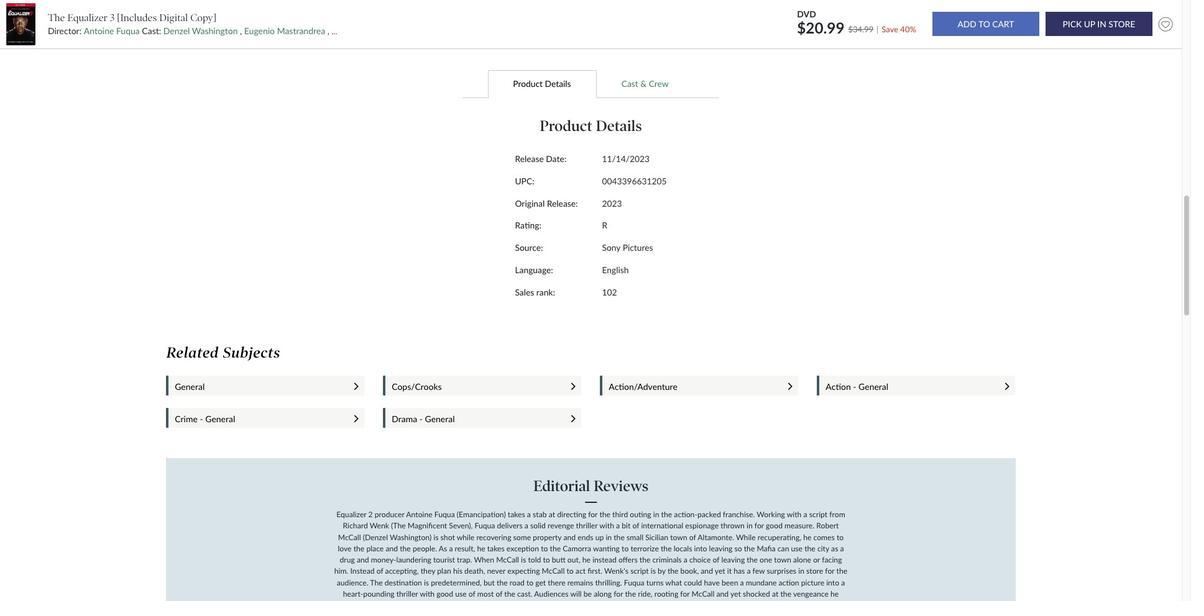 Task type: describe. For each thing, give the bounding box(es) containing it.
0 vertical spatial takes
[[508, 510, 525, 520]]

never
[[487, 567, 506, 577]]

the down terrorize
[[640, 556, 650, 565]]

character
[[600, 601, 631, 602]]

the equalizer 3 [includes digital copy] director: antoine fuqua cast: denzel washington , eugenio mastrandrea ,
[[48, 12, 332, 36]]

accepting,
[[385, 567, 419, 577]]

is left the shot
[[433, 533, 439, 542]]

trap.
[[457, 556, 472, 565]]

crime - general
[[175, 414, 235, 424]]

audiences
[[534, 590, 569, 599]]

offers
[[618, 556, 638, 565]]

1 horizontal spatial script
[[809, 510, 828, 520]]

denzel washington link
[[163, 26, 238, 36]]

are
[[414, 601, 424, 602]]

of right bit
[[632, 522, 639, 531]]

out,
[[567, 556, 580, 565]]

the down bit
[[614, 533, 625, 542]]

- for drama
[[419, 414, 423, 424]]

to left act
[[567, 567, 574, 577]]

to right told
[[543, 556, 550, 565]]

he right out,
[[582, 556, 591, 565]]

and up the camorra
[[563, 533, 576, 542]]

viewers
[[386, 601, 412, 602]]

calm
[[791, 601, 806, 602]]

(emancipation)
[[457, 510, 506, 520]]

mccall up never on the bottom of page
[[496, 556, 519, 565]]

action/adventure link
[[609, 382, 776, 392]]

sony
[[602, 243, 620, 253]]

or
[[813, 556, 820, 565]]

mccall up still in the right bottom of the page
[[692, 590, 714, 599]]

cast & crew
[[622, 78, 669, 89]]

of down the espionage
[[689, 533, 696, 542]]

drama - general link
[[392, 414, 559, 424]]

(the
[[391, 522, 406, 531]]

0 vertical spatial product details
[[513, 78, 571, 89]]

directing
[[557, 510, 586, 520]]

general up crime
[[175, 382, 205, 392]]

of down the money-
[[377, 567, 383, 577]]

[includes
[[117, 12, 157, 24]]

- for action
[[853, 382, 856, 392]]

cops/crooks
[[392, 382, 442, 392]]

0 vertical spatial but
[[484, 579, 495, 588]]

excellent
[[515, 601, 545, 602]]

familiar
[[426, 601, 451, 602]]

with up measure.
[[787, 510, 802, 520]]

1 horizontal spatial thriller
[[576, 522, 598, 531]]

in up the while
[[747, 522, 753, 531]]

cold,
[[774, 601, 789, 602]]

expecting
[[507, 567, 540, 577]]

product inside product details "tab panel"
[[540, 117, 592, 135]]

is up the turns
[[651, 567, 656, 577]]

sony pictures
[[602, 243, 653, 253]]

extracts.
[[336, 601, 364, 602]]

vengeance
[[793, 590, 829, 599]]

in up international
[[653, 510, 659, 520]]

outing
[[630, 510, 651, 520]]

as
[[439, 544, 447, 554]]

the up international
[[661, 510, 672, 520]]

rooting
[[654, 590, 678, 599]]

3
[[110, 12, 114, 24]]

fuqua down the (emancipation)
[[475, 522, 495, 531]]

r
[[602, 220, 607, 231]]

general for action - general
[[859, 382, 888, 392]]

date:
[[546, 154, 566, 164]]

magnificent
[[408, 522, 447, 531]]

have
[[704, 579, 720, 588]]

as
[[831, 544, 838, 554]]

washington's
[[469, 601, 513, 602]]

the up the butt on the left of page
[[550, 544, 561, 554]]

up
[[595, 533, 604, 542]]

with down predetermined,
[[452, 601, 467, 602]]

is up are
[[424, 579, 429, 588]]

to left get
[[526, 579, 533, 588]]

audience.
[[337, 579, 368, 588]]

fuqua up ride, at the right bottom of the page
[[624, 579, 644, 588]]

surprises
[[767, 567, 796, 577]]

espionage
[[685, 522, 719, 531]]

rank:
[[536, 287, 555, 297]]

the up cold,
[[780, 590, 791, 599]]

so
[[734, 544, 742, 554]]

in down alone
[[798, 567, 804, 577]]

of left most
[[469, 590, 475, 599]]

choice
[[689, 556, 711, 565]]

102
[[602, 287, 617, 297]]

the up few at bottom right
[[747, 556, 758, 565]]

0 vertical spatial details
[[545, 78, 571, 89]]

portrayal
[[547, 601, 577, 602]]

while
[[736, 533, 756, 542]]

the up what
[[668, 567, 679, 577]]

0 horizontal spatial his
[[453, 567, 462, 577]]

along
[[594, 590, 612, 599]]

2 , from the left
[[327, 26, 329, 36]]

mccall up love
[[338, 533, 361, 542]]

with up up
[[599, 522, 614, 531]]

0 horizontal spatial town
[[670, 533, 687, 542]]

source:
[[515, 243, 543, 253]]

1 horizontal spatial town
[[774, 556, 791, 565]]

dvd
[[797, 8, 816, 19]]

original release:
[[515, 198, 578, 209]]

bit
[[622, 522, 631, 531]]

the equalizer 3 [includes digital copy] image
[[6, 3, 36, 45]]

alone
[[793, 556, 811, 565]]

the down the road
[[504, 590, 515, 599]]

1 vertical spatial use
[[455, 590, 467, 599]]

0 vertical spatial good
[[766, 522, 783, 531]]

he down measure.
[[803, 533, 811, 542]]

add to wishlist image
[[1156, 14, 1176, 34]]

english
[[602, 265, 629, 275]]

road
[[510, 579, 525, 588]]

with up are
[[420, 590, 435, 599]]

0 horizontal spatial thriller
[[396, 590, 418, 599]]

wanting
[[593, 544, 620, 554]]

to up offers
[[622, 544, 629, 554]]

0 horizontal spatial into
[[694, 544, 707, 554]]

1 vertical spatial they
[[674, 601, 689, 602]]

the down along
[[587, 601, 598, 602]]

1 horizontal spatial by
[[658, 567, 666, 577]]

when
[[474, 556, 494, 565]]

some
[[513, 533, 531, 542]]

antoine inside equalizer 2 producer antoine fuqua (emancipation) takes a stab at directing for the third outing in the action-packed franchise. working with a script from richard wenk (the magnificent seven), fuqua delivers a solid revenge thriller with a bit of international espionage thrown in for good measure.    robert mccall (denzel washington) is shot while recovering some property and ends up in the small sicilian town of altamonte. while recuperating, he comes to love the place and the people. as a result, he takes exception to the camorra wanting to terrorize the locals into leaving so the mafia can use the city as a drug and money-laundering tourist trap. when mccall is told to butt out, he instead offers the criminals a choice of leaving the one town alone or facing him. instead of accepting, they plan his death, never expecting mccall to act first.    wenk's script is by the book, and yet it has a few surprises in store for the audience. the destination is predetermined, but the road to get there remains thrilling. fuqua turns what could have been a mundane action picture into a heart-pounding thriller with good use of most of the cast. audiences will be along for the ride, rooting for mccall and yet shocked at the vengeance he extracts. many viewers are familiar with washington's excellent portrayal of the character by now, but they will still be thrilled by his cold, calm calc
[[406, 510, 432, 520]]

people.
[[413, 544, 437, 554]]

what
[[665, 579, 682, 588]]

eugenio mastrandrea link
[[244, 26, 325, 36]]

1 vertical spatial leaving
[[721, 556, 745, 565]]

action/adventure
[[609, 382, 677, 392]]

fuqua up seven),
[[434, 510, 455, 520]]

for up character
[[614, 590, 623, 599]]

book,
[[680, 567, 699, 577]]

seven),
[[449, 522, 473, 531]]

editorial
[[533, 477, 590, 495]]

0 vertical spatial be
[[584, 590, 592, 599]]

subjects
[[223, 344, 280, 362]]

general link
[[175, 382, 342, 392]]

rating:
[[515, 220, 541, 231]]

equalizer inside equalizer 2 producer antoine fuqua (emancipation) takes a stab at directing for the third outing in the action-packed franchise. working with a script from richard wenk (the magnificent seven), fuqua delivers a solid revenge thriller with a bit of international espionage thrown in for good measure.    robert mccall (denzel washington) is shot while recovering some property and ends up in the small sicilian town of altamonte. while recuperating, he comes to love the place and the people. as a result, he takes exception to the camorra wanting to terrorize the locals into leaving so the mafia can use the city as a drug and money-laundering tourist trap. when mccall is told to butt out, he instead offers the criminals a choice of leaving the one town alone or facing him. instead of accepting, they plan his death, never expecting mccall to act first.    wenk's script is by the book, and yet it has a few surprises in store for the audience. the destination is predetermined, but the road to get there remains thrilling. fuqua turns what could have been a mundane action picture into a heart-pounding thriller with good use of most of the cast. audiences will be along for the ride, rooting for mccall and yet shocked at the vengeance he extracts. many viewers are familiar with washington's excellent portrayal of the character by now, but they will still be thrilled by his cold, calm calc
[[336, 510, 366, 520]]

recuperating,
[[758, 533, 801, 542]]

0 horizontal spatial by
[[633, 601, 641, 602]]

instead
[[350, 567, 375, 577]]

0 horizontal spatial takes
[[487, 544, 505, 554]]

release:
[[547, 198, 578, 209]]

recovering
[[476, 533, 511, 542]]

1 vertical spatial script
[[630, 567, 649, 577]]

and up have
[[701, 567, 713, 577]]

for down could
[[680, 590, 690, 599]]

mundane
[[746, 579, 777, 588]]

third
[[612, 510, 628, 520]]

action
[[826, 382, 851, 392]]

crime
[[175, 414, 198, 424]]

0 vertical spatial use
[[791, 544, 803, 554]]



Task type: locate. For each thing, give the bounding box(es) containing it.
1 horizontal spatial into
[[826, 579, 839, 588]]

0 vertical spatial will
[[570, 590, 582, 599]]

1 vertical spatial into
[[826, 579, 839, 588]]

and down been
[[716, 590, 729, 599]]

into up the choice
[[694, 544, 707, 554]]

drama - general
[[392, 414, 455, 424]]

1 vertical spatial product
[[540, 117, 592, 135]]

1 vertical spatial be
[[717, 601, 725, 602]]

tab list containing product details
[[172, 69, 1009, 98]]

comes
[[813, 533, 835, 542]]

pictures
[[623, 243, 653, 253]]

equalizer up richard
[[336, 510, 366, 520]]

0 horizontal spatial equalizer
[[67, 12, 107, 24]]

but up most
[[484, 579, 495, 588]]

they down rooting
[[674, 601, 689, 602]]

good up familiar
[[436, 590, 453, 599]]

yet up thrilled
[[730, 590, 741, 599]]

1 horizontal spatial equalizer
[[336, 510, 366, 520]]

0 vertical spatial thriller
[[576, 522, 598, 531]]

0 vertical spatial yet
[[715, 567, 725, 577]]

action
[[779, 579, 799, 588]]

&
[[640, 78, 647, 89]]

locals
[[674, 544, 692, 554]]

still
[[704, 601, 715, 602]]

1 vertical spatial but
[[661, 601, 672, 602]]

to down the property
[[541, 544, 548, 554]]

0 horizontal spatial antoine
[[84, 26, 114, 36]]

one
[[760, 556, 772, 565]]

2
[[368, 510, 373, 520]]

general right action
[[859, 382, 888, 392]]

1 vertical spatial thriller
[[396, 590, 418, 599]]

0 horizontal spatial but
[[484, 579, 495, 588]]

release
[[515, 154, 544, 164]]

1 vertical spatial takes
[[487, 544, 505, 554]]

for down facing
[[825, 567, 835, 577]]

script
[[809, 510, 828, 520], [630, 567, 649, 577]]

while
[[457, 533, 474, 542]]

for
[[588, 510, 598, 520], [755, 522, 764, 531], [825, 567, 835, 577], [614, 590, 623, 599], [680, 590, 690, 599]]

- for crime
[[200, 414, 203, 424]]

drug
[[340, 556, 355, 565]]

richard
[[343, 522, 368, 531]]

wenk's
[[604, 567, 628, 577]]

of down remains
[[579, 601, 585, 602]]

the up or
[[805, 544, 815, 554]]

mccall up there
[[542, 567, 565, 577]]

be down remains
[[584, 590, 592, 599]]

to up as
[[837, 533, 844, 542]]

general for crime - general
[[205, 414, 235, 424]]

place
[[366, 544, 384, 554]]

he right the vengeance
[[831, 590, 839, 599]]

equalizer inside the equalizer 3 [includes digital copy] director: antoine fuqua cast: denzel washington , eugenio mastrandrea ,
[[67, 12, 107, 24]]

altamonte.
[[698, 533, 734, 542]]

takes
[[508, 510, 525, 520], [487, 544, 505, 554]]

in right up
[[606, 533, 612, 542]]

copy]
[[190, 12, 216, 24]]

1 horizontal spatial antoine
[[406, 510, 432, 520]]

None submit
[[932, 12, 1039, 36], [1045, 12, 1152, 36], [932, 12, 1039, 36], [1045, 12, 1152, 36]]

takes down recovering
[[487, 544, 505, 554]]

result,
[[455, 544, 475, 554]]

and up instead at bottom left
[[357, 556, 369, 565]]

destination
[[385, 579, 422, 588]]

- right drama
[[419, 414, 423, 424]]

the down washington)
[[400, 544, 411, 554]]

he
[[803, 533, 811, 542], [477, 544, 485, 554], [582, 556, 591, 565], [831, 590, 839, 599]]

at right stab
[[549, 510, 555, 520]]

use
[[791, 544, 803, 554], [455, 590, 467, 599]]

1 vertical spatial product details
[[540, 117, 642, 135]]

$34.99
[[848, 24, 874, 34]]

get
[[535, 579, 546, 588]]

the right so
[[744, 544, 755, 554]]

1 vertical spatial town
[[774, 556, 791, 565]]

mastrandrea
[[277, 26, 325, 36]]

the up criminals
[[661, 544, 672, 554]]

antoine up magnificent
[[406, 510, 432, 520]]

1 horizontal spatial ,
[[327, 26, 329, 36]]

it
[[727, 567, 732, 577]]

cast
[[622, 78, 638, 89]]

fuqua
[[116, 26, 140, 36], [434, 510, 455, 520], [475, 522, 495, 531], [624, 579, 644, 588]]

1 vertical spatial will
[[690, 601, 702, 602]]

use up alone
[[791, 544, 803, 554]]

product details link
[[488, 69, 596, 98]]

leaving up the "it"
[[721, 556, 745, 565]]

action - general
[[826, 382, 888, 392]]

will
[[570, 590, 582, 599], [690, 601, 702, 602]]

be right still in the right bottom of the page
[[717, 601, 725, 602]]

thriller up viewers
[[396, 590, 418, 599]]

1 vertical spatial details
[[596, 117, 642, 135]]

is
[[433, 533, 439, 542], [521, 556, 526, 565], [651, 567, 656, 577], [424, 579, 429, 588]]

the up 'director:' at the top
[[48, 12, 65, 24]]

leaving
[[709, 544, 733, 554], [721, 556, 745, 565]]

packed
[[697, 510, 721, 520]]

by down criminals
[[658, 567, 666, 577]]

he up when at the left bottom of page
[[477, 544, 485, 554]]

city
[[817, 544, 829, 554]]

2 horizontal spatial -
[[853, 382, 856, 392]]

1 horizontal spatial details
[[596, 117, 642, 135]]

at up cold,
[[772, 590, 779, 599]]

product details
[[513, 78, 571, 89], [540, 117, 642, 135]]

thriller up ends at the left bottom of page
[[576, 522, 598, 531]]

1 horizontal spatial his
[[762, 601, 772, 602]]

0 horizontal spatial use
[[455, 590, 467, 599]]

general for drama - general
[[425, 414, 455, 424]]

leaving down altamonte.
[[709, 544, 733, 554]]

from
[[829, 510, 845, 520]]

and up the money-
[[386, 544, 398, 554]]

original
[[515, 198, 545, 209]]

equalizer left 3
[[67, 12, 107, 24]]

into
[[694, 544, 707, 554], [826, 579, 839, 588]]

the inside the equalizer 3 [includes digital copy] director: antoine fuqua cast: denzel washington , eugenio mastrandrea ,
[[48, 12, 65, 24]]

revenge
[[548, 522, 574, 531]]

0043396631205
[[602, 176, 667, 186]]

has
[[734, 567, 745, 577]]

the left ride, at the right bottom of the page
[[625, 590, 636, 599]]

for right directing
[[588, 510, 598, 520]]

- right action
[[853, 382, 856, 392]]

ride,
[[638, 590, 652, 599]]

0 horizontal spatial they
[[421, 567, 435, 577]]

0 vertical spatial equalizer
[[67, 12, 107, 24]]

facing
[[822, 556, 842, 565]]

1 horizontal spatial will
[[690, 601, 702, 602]]

crew
[[649, 78, 669, 89]]

by
[[658, 567, 666, 577], [633, 601, 641, 602], [752, 601, 760, 602]]

0 horizontal spatial -
[[200, 414, 203, 424]]

0 vertical spatial at
[[549, 510, 555, 520]]

they left plan
[[421, 567, 435, 577]]

been
[[722, 579, 738, 588]]

0 vertical spatial they
[[421, 567, 435, 577]]

action-
[[674, 510, 697, 520]]

fuqua inside the equalizer 3 [includes digital copy] director: antoine fuqua cast: denzel washington , eugenio mastrandrea ,
[[116, 26, 140, 36]]

0 horizontal spatial the
[[48, 12, 65, 24]]

1 horizontal spatial but
[[661, 601, 672, 602]]

1 horizontal spatial yet
[[730, 590, 741, 599]]

0 horizontal spatial good
[[436, 590, 453, 599]]

0 vertical spatial his
[[453, 567, 462, 577]]

0 horizontal spatial will
[[570, 590, 582, 599]]

1 vertical spatial equalizer
[[336, 510, 366, 520]]

of right the choice
[[713, 556, 720, 565]]

stab
[[533, 510, 547, 520]]

0 vertical spatial product
[[513, 78, 543, 89]]

the inside equalizer 2 producer antoine fuqua (emancipation) takes a stab at directing for the third outing in the action-packed franchise. working with a script from richard wenk (the magnificent seven), fuqua delivers a solid revenge thriller with a bit of international espionage thrown in for good measure.    robert mccall (denzel washington) is shot while recovering some property and ends up in the small sicilian town of altamonte. while recuperating, he comes to love the place and the people. as a result, he takes exception to the camorra wanting to terrorize the locals into leaving so the mafia can use the city as a drug and money-laundering tourist trap. when mccall is told to butt out, he instead offers the criminals a choice of leaving the one town alone or facing him. instead of accepting, they plan his death, never expecting mccall to act first.    wenk's script is by the book, and yet it has a few surprises in store for the audience. the destination is predetermined, but the road to get there remains thrilling. fuqua turns what could have been a mundane action picture into a heart-pounding thriller with good use of most of the cast. audiences will be along for the ride, rooting for mccall and yet shocked at the vengeance he extracts. many viewers are familiar with washington's excellent portrayal of the character by now, but they will still be thrilled by his cold, calm calc
[[370, 579, 383, 588]]

- right crime
[[200, 414, 203, 424]]

0 vertical spatial the
[[48, 12, 65, 24]]

script up robert
[[809, 510, 828, 520]]

0 horizontal spatial details
[[545, 78, 571, 89]]

eugenio
[[244, 26, 275, 36]]

0 horizontal spatial ,
[[240, 26, 242, 36]]

international
[[641, 522, 683, 531]]

product details tab panel
[[374, 98, 808, 328]]

him.
[[334, 567, 348, 577]]

into right the picture
[[826, 579, 839, 588]]

related
[[166, 344, 219, 362]]

his up predetermined,
[[453, 567, 462, 577]]

the down facing
[[836, 567, 847, 577]]

1 horizontal spatial -
[[419, 414, 423, 424]]

0 vertical spatial antoine
[[84, 26, 114, 36]]

release date:
[[515, 154, 566, 164]]

product inside product details link
[[513, 78, 543, 89]]

yet left the "it"
[[715, 567, 725, 577]]

they
[[421, 567, 435, 577], [674, 601, 689, 602]]

by down ride, at the right bottom of the page
[[633, 601, 641, 602]]

the left third
[[600, 510, 610, 520]]

script down offers
[[630, 567, 649, 577]]

will left still in the right bottom of the page
[[690, 601, 702, 602]]

but down rooting
[[661, 601, 672, 602]]

11/14/2023
[[602, 154, 650, 164]]

but
[[484, 579, 495, 588], [661, 601, 672, 602]]

1 vertical spatial the
[[370, 579, 383, 588]]

thrilled
[[727, 601, 751, 602]]

0 vertical spatial leaving
[[709, 544, 733, 554]]

pounding
[[363, 590, 394, 599]]

producer
[[375, 510, 404, 520]]

0 horizontal spatial at
[[549, 510, 555, 520]]

tab list
[[172, 69, 1009, 98]]

0 horizontal spatial be
[[584, 590, 592, 599]]

1 horizontal spatial the
[[370, 579, 383, 588]]

love
[[338, 544, 352, 554]]

0 vertical spatial town
[[670, 533, 687, 542]]

1 vertical spatial yet
[[730, 590, 741, 599]]

takes up delivers
[[508, 510, 525, 520]]

ends
[[578, 533, 593, 542]]

for down working
[[755, 522, 764, 531]]

town
[[670, 533, 687, 542], [774, 556, 791, 565]]

many
[[366, 601, 385, 602]]

1 , from the left
[[240, 26, 242, 36]]

drama
[[392, 414, 417, 424]]

0 horizontal spatial yet
[[715, 567, 725, 577]]

the
[[48, 12, 65, 24], [370, 579, 383, 588]]

1 horizontal spatial use
[[791, 544, 803, 554]]

antoine inside the equalizer 3 [includes digital copy] director: antoine fuqua cast: denzel washington , eugenio mastrandrea ,
[[84, 26, 114, 36]]

0 horizontal spatial script
[[630, 567, 649, 577]]

editorial reviews
[[533, 477, 648, 495]]

product details inside "tab panel"
[[540, 117, 642, 135]]

be
[[584, 590, 592, 599], [717, 601, 725, 602]]

1 vertical spatial antoine
[[406, 510, 432, 520]]

his down shocked
[[762, 601, 772, 602]]

terrorize
[[631, 544, 659, 554]]

of up washington's
[[496, 590, 502, 599]]

measure.
[[785, 522, 814, 531]]

1 horizontal spatial be
[[717, 601, 725, 602]]

few
[[753, 567, 765, 577]]

turns
[[646, 579, 664, 588]]

0 vertical spatial into
[[694, 544, 707, 554]]

1 horizontal spatial good
[[766, 522, 783, 531]]

equalizer 2 producer antoine fuqua (emancipation) takes a stab at directing for the third outing in the action-packed franchise. working with a script from richard wenk (the magnificent seven), fuqua delivers a solid revenge thriller with a bit of international espionage thrown in for good measure.    robert mccall (denzel washington) is shot while recovering some property and ends up in the small sicilian town of altamonte. while recuperating, he comes to love the place and the people. as a result, he takes exception to the camorra wanting to terrorize the locals into leaving so the mafia can use the city as a drug and money-laundering tourist trap. when mccall is told to butt out, he instead offers the criminals a choice of leaving the one town alone or facing him. instead of accepting, they plan his death, never expecting mccall to act first.    wenk's script is by the book, and yet it has a few surprises in store for the audience. the destination is predetermined, but the road to get there remains thrilling. fuqua turns what could have been a mundane action picture into a heart-pounding thriller with good use of most of the cast. audiences will be along for the ride, rooting for mccall and yet shocked at the vengeance he extracts. many viewers are familiar with washington's excellent portrayal of the character by now, but they will still be thrilled by his cold, calm calc
[[333, 510, 849, 602]]

0 vertical spatial script
[[809, 510, 828, 520]]

sales rank:
[[515, 287, 555, 297]]

director:
[[48, 26, 82, 36]]

1 vertical spatial his
[[762, 601, 772, 602]]

good
[[766, 522, 783, 531], [436, 590, 453, 599]]

1 horizontal spatial takes
[[508, 510, 525, 520]]

the right love
[[354, 544, 364, 554]]

crime - general link
[[175, 414, 342, 424]]

1 horizontal spatial at
[[772, 590, 779, 599]]

use down predetermined,
[[455, 590, 467, 599]]

good down working
[[766, 522, 783, 531]]

town down can
[[774, 556, 791, 565]]

2 horizontal spatial by
[[752, 601, 760, 602]]

details inside "tab panel"
[[596, 117, 642, 135]]

sales
[[515, 287, 534, 297]]

1 vertical spatial good
[[436, 590, 453, 599]]

the down never on the bottom of page
[[497, 579, 508, 588]]

fuqua down [includes at the left of page
[[116, 26, 140, 36]]

1 vertical spatial at
[[772, 590, 779, 599]]

town up 'locals'
[[670, 533, 687, 542]]

is left told
[[521, 556, 526, 565]]

1 horizontal spatial they
[[674, 601, 689, 602]]

, right mastrandrea
[[327, 26, 329, 36]]



Task type: vqa. For each thing, say whether or not it's contained in the screenshot.
lively
no



